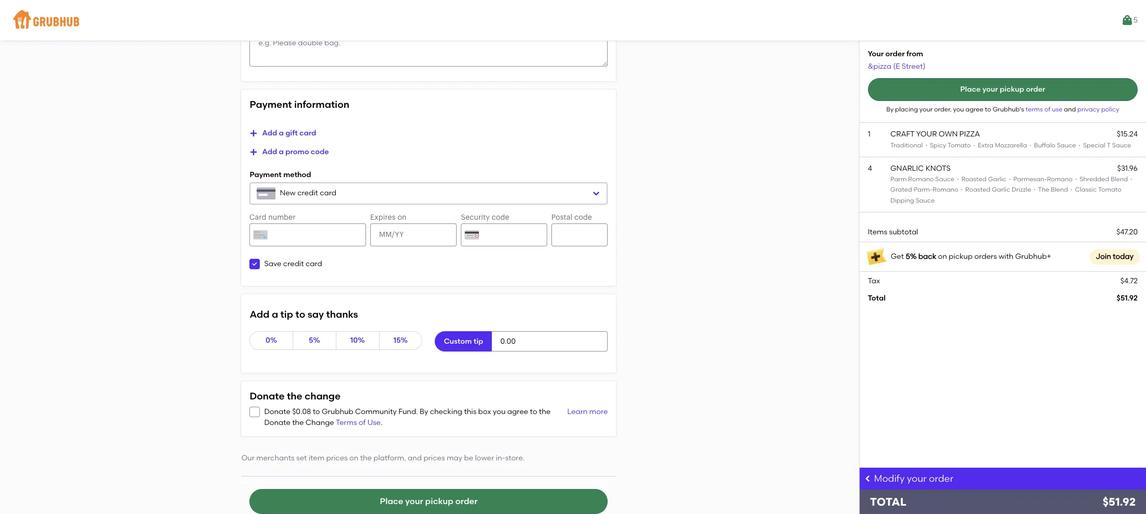 Task type: describe. For each thing, give the bounding box(es) containing it.
change
[[306, 418, 334, 427]]

sauce right buffalo
[[1057, 141, 1077, 149]]

0 horizontal spatial tip
[[281, 308, 293, 320]]

1 horizontal spatial on
[[938, 252, 947, 261]]

get 5% back on pickup orders with grubhub+
[[891, 252, 1052, 261]]

0 vertical spatial $51.92
[[1117, 294, 1138, 302]]

add for add a promo code
[[262, 147, 277, 156]]

this
[[464, 408, 477, 416]]

donate the change
[[250, 390, 341, 402]]

5% button
[[293, 331, 336, 350]]

Amount text field
[[492, 331, 608, 352]]

$0.08
[[292, 408, 311, 416]]

2 vertical spatial svg image
[[252, 409, 258, 415]]

$15.24 traditional ∙ spicy tomato ∙ extra mozzarella ∙ buffalo sauce ∙ special t sauce
[[891, 130, 1138, 149]]

mozzarella
[[995, 141, 1028, 149]]

the
[[1039, 186, 1050, 194]]

order down be
[[456, 497, 478, 506]]

grubhub's
[[993, 106, 1025, 113]]

promo
[[286, 147, 309, 156]]

10% button
[[336, 331, 380, 350]]

1 vertical spatial svg image
[[593, 189, 601, 198]]

15% button
[[379, 331, 423, 350]]

by checking this box you agree to the donate the change
[[264, 408, 551, 427]]

0 vertical spatial total
[[868, 294, 886, 302]]

romano up "the"
[[1047, 176, 1073, 183]]

subtotal
[[890, 228, 919, 237]]

parm
[[891, 176, 907, 183]]

5% inside 5% button
[[309, 336, 320, 345]]

0%
[[266, 336, 277, 345]]

more
[[590, 408, 608, 416]]

1 vertical spatial roasted
[[966, 186, 991, 194]]

code
[[311, 147, 329, 156]]

add a promo code
[[262, 147, 329, 156]]

thanks
[[326, 308, 358, 320]]

the left learn
[[539, 408, 551, 416]]

store.
[[505, 454, 525, 463]]

drizzle
[[1012, 186, 1032, 194]]

set
[[296, 454, 307, 463]]

your up by placing your order, you agree to grubhub's terms of use and privacy policy
[[983, 85, 998, 94]]

parm-
[[914, 186, 933, 194]]

1 vertical spatial total
[[870, 495, 907, 508]]

craft your own pizza
[[891, 130, 980, 139]]

tip inside button
[[474, 337, 483, 346]]

use
[[368, 418, 381, 427]]

&pizza
[[868, 62, 892, 71]]

orders
[[975, 252, 997, 261]]

box
[[478, 408, 491, 416]]

0 vertical spatial of
[[1045, 106, 1051, 113]]

parmesan-
[[1014, 176, 1047, 183]]

own
[[939, 130, 958, 139]]

modify your order
[[875, 473, 954, 484]]

new credit card
[[280, 189, 337, 198]]

platform,
[[374, 454, 406, 463]]

you for order,
[[954, 106, 964, 113]]

order inside your order from &pizza (e street)
[[886, 49, 905, 58]]

card inside add a gift card 'button'
[[300, 129, 316, 138]]

donate inside by checking this box you agree to the donate the change
[[264, 418, 291, 427]]

a for gift
[[279, 129, 284, 138]]

learn
[[568, 408, 588, 416]]

tomato inside $15.24 traditional ∙ spicy tomato ∙ extra mozzarella ∙ buffalo sauce ∙ special t sauce
[[948, 141, 971, 149]]

your right modify
[[907, 473, 927, 484]]

payment for payment information
[[250, 99, 292, 110]]

sauce inside parm romano sauce ∙ roasted garlic ∙ parmesan-romano ∙ shredded blend ∙ grated parm-romano ∙ roasted garlic drizzle ∙ the blend
[[936, 176, 955, 183]]

5 button
[[1121, 11, 1138, 30]]

save
[[264, 259, 282, 268]]

svg image inside add a promo code button
[[250, 148, 258, 156]]

1 vertical spatial of
[[359, 418, 366, 427]]

agree for the
[[508, 408, 528, 416]]

0 horizontal spatial place your pickup order
[[380, 497, 478, 506]]

order up terms
[[1026, 85, 1046, 94]]

1 prices from the left
[[326, 454, 348, 463]]

your down platform,
[[405, 497, 423, 506]]

with
[[999, 252, 1014, 261]]

information
[[294, 99, 350, 110]]

get
[[891, 252, 904, 261]]

2 prices from the left
[[424, 454, 445, 463]]

pizza
[[960, 130, 980, 139]]

1 horizontal spatial blend
[[1111, 176, 1128, 183]]

tax
[[868, 277, 880, 286]]

terms
[[336, 418, 357, 427]]

community
[[355, 408, 397, 416]]

order right modify
[[929, 473, 954, 484]]

special
[[1084, 141, 1106, 149]]

modify
[[875, 473, 905, 484]]

10%
[[350, 336, 365, 345]]

today
[[1113, 252, 1134, 261]]

shredded
[[1080, 176, 1110, 183]]

gnarlic knots
[[891, 164, 951, 173]]

to left grubhub's
[[985, 106, 992, 113]]

card for new credit card
[[320, 189, 337, 198]]

to inside by checking this box you agree to the donate the change
[[530, 408, 537, 416]]

join
[[1096, 252, 1112, 261]]

placing
[[896, 106, 918, 113]]

add a tip to say thanks
[[250, 308, 358, 320]]

main navigation navigation
[[0, 0, 1147, 41]]

new
[[280, 189, 296, 198]]

checking
[[430, 408, 462, 416]]

you for box
[[493, 408, 506, 416]]

1 vertical spatial $51.92
[[1103, 495, 1136, 508]]

extra
[[978, 141, 994, 149]]

1 vertical spatial blend
[[1051, 186, 1069, 194]]

svg image for modify your order
[[864, 475, 872, 483]]

1 horizontal spatial pickup
[[949, 252, 973, 261]]

$31.96
[[1118, 164, 1138, 173]]

policy
[[1102, 106, 1120, 113]]

1 vertical spatial svg image
[[252, 261, 258, 267]]

custom tip
[[444, 337, 483, 346]]

order,
[[935, 106, 952, 113]]

sauce inside the classic tomato dipping sauce
[[916, 197, 935, 204]]

craft
[[891, 130, 915, 139]]

say
[[308, 308, 324, 320]]

a for promo
[[279, 147, 284, 156]]

1
[[868, 130, 871, 139]]

custom tip button
[[435, 331, 492, 352]]

donate $0.08 to grubhub community fund.
[[264, 408, 420, 416]]

grubhub+
[[1016, 252, 1052, 261]]

sauce down $15.24
[[1113, 141, 1132, 149]]

items subtotal
[[868, 228, 919, 237]]

card for save credit card
[[306, 259, 322, 268]]

in-
[[496, 454, 505, 463]]

15%
[[394, 336, 408, 345]]

0 vertical spatial garlic
[[988, 176, 1007, 183]]



Task type: vqa. For each thing, say whether or not it's contained in the screenshot.
the leftmost bubble tea bay
no



Task type: locate. For each thing, give the bounding box(es) containing it.
0 vertical spatial and
[[1064, 106, 1076, 113]]

0 vertical spatial you
[[954, 106, 964, 113]]

1 vertical spatial place your pickup order
[[380, 497, 478, 506]]

card right 'new'
[[320, 189, 337, 198]]

the down $0.08
[[292, 418, 304, 427]]

svg image
[[250, 129, 258, 138], [252, 261, 258, 267], [864, 475, 872, 483]]

1 vertical spatial a
[[279, 147, 284, 156]]

payment for payment method
[[250, 170, 282, 179]]

1 horizontal spatial agree
[[966, 106, 984, 113]]

1 vertical spatial card
[[320, 189, 337, 198]]

by right fund.
[[420, 408, 428, 416]]

and right platform,
[[408, 454, 422, 463]]

order up (e
[[886, 49, 905, 58]]

card right gift at the left top of the page
[[300, 129, 316, 138]]

1 horizontal spatial place your pickup order button
[[868, 78, 1138, 101]]

by placing your order, you agree to grubhub's terms of use and privacy policy
[[887, 106, 1120, 113]]

1 vertical spatial credit
[[283, 259, 304, 268]]

place your pickup order down may
[[380, 497, 478, 506]]

total down modify
[[870, 495, 907, 508]]

svg image left add a gift card
[[250, 129, 258, 138]]

0 vertical spatial place
[[961, 85, 981, 94]]

parm romano sauce ∙ roasted garlic ∙ parmesan-romano ∙ shredded blend ∙ grated parm-romano ∙ roasted garlic drizzle ∙ the blend
[[891, 176, 1134, 194]]

0 vertical spatial roasted
[[962, 176, 987, 183]]

&pizza (e street) link
[[868, 62, 926, 71]]

1 horizontal spatial tomato
[[1099, 186, 1122, 194]]

garlic
[[988, 176, 1007, 183], [992, 186, 1011, 194]]

1 horizontal spatial by
[[887, 106, 894, 113]]

0 vertical spatial payment
[[250, 99, 292, 110]]

0 vertical spatial add
[[262, 129, 277, 138]]

total down tax
[[868, 294, 886, 302]]

blend
[[1111, 176, 1128, 183], [1051, 186, 1069, 194]]

a inside 'button'
[[279, 129, 284, 138]]

tomato down shredded
[[1099, 186, 1122, 194]]

classic tomato dipping sauce
[[891, 186, 1122, 204]]

pickup for the bottommost place your pickup order button
[[425, 497, 454, 506]]

0 vertical spatial svg image
[[250, 148, 258, 156]]

$4.72
[[1121, 277, 1138, 286]]

1 vertical spatial add
[[262, 147, 277, 156]]

1 horizontal spatial and
[[1064, 106, 1076, 113]]

2 vertical spatial svg image
[[864, 475, 872, 483]]

a up 0%
[[272, 308, 278, 320]]

romano up "parm-" on the top right of the page
[[909, 176, 934, 183]]

1 vertical spatial payment
[[250, 170, 282, 179]]

payment
[[250, 99, 292, 110], [250, 170, 282, 179]]

order
[[886, 49, 905, 58], [1026, 85, 1046, 94], [929, 473, 954, 484], [456, 497, 478, 506]]

agree up the pizza
[[966, 106, 984, 113]]

add for add a tip to say thanks
[[250, 308, 270, 320]]

agree right the box
[[508, 408, 528, 416]]

1 horizontal spatial 5%
[[906, 252, 917, 261]]

romano down knots
[[933, 186, 959, 194]]

save credit card
[[264, 259, 322, 268]]

$15.24
[[1117, 130, 1138, 139]]

1 horizontal spatial prices
[[424, 454, 445, 463]]

5% right get
[[906, 252, 917, 261]]

join today
[[1096, 252, 1134, 261]]

tip
[[281, 308, 293, 320], [474, 337, 483, 346]]

fund.
[[399, 408, 418, 416]]

0 vertical spatial place your pickup order button
[[868, 78, 1138, 101]]

by left 'placing'
[[887, 106, 894, 113]]

0 vertical spatial card
[[300, 129, 316, 138]]

credit for new
[[298, 189, 318, 198]]

0 vertical spatial credit
[[298, 189, 318, 198]]

0% button
[[250, 331, 293, 350]]

tomato down the pizza
[[948, 141, 971, 149]]

romano
[[909, 176, 934, 183], [1047, 176, 1073, 183], [933, 186, 959, 194]]

card
[[300, 129, 316, 138], [320, 189, 337, 198], [306, 259, 322, 268]]

classic
[[1076, 186, 1097, 194]]

you
[[954, 106, 964, 113], [493, 408, 506, 416]]

add up 0%
[[250, 308, 270, 320]]

pickup down may
[[425, 497, 454, 506]]

1 vertical spatial agree
[[508, 408, 528, 416]]

roasted up the classic tomato dipping sauce
[[962, 176, 987, 183]]

the left platform,
[[360, 454, 372, 463]]

tomato
[[948, 141, 971, 149], [1099, 186, 1122, 194]]

blend down $31.96
[[1111, 176, 1128, 183]]

a for tip
[[272, 308, 278, 320]]

agree for grubhub's
[[966, 106, 984, 113]]

0 vertical spatial tip
[[281, 308, 293, 320]]

1 vertical spatial on
[[350, 454, 359, 463]]

to up change
[[313, 408, 320, 416]]

(e
[[894, 62, 900, 71]]

by
[[887, 106, 894, 113], [420, 408, 428, 416]]

place your pickup order button
[[868, 78, 1138, 101], [250, 489, 608, 514]]

payment information
[[250, 99, 350, 110]]

dipping
[[891, 197, 915, 204]]

tip left say at the left of page
[[281, 308, 293, 320]]

svg image for add a gift card
[[250, 129, 258, 138]]

back
[[919, 252, 937, 261]]

card right save
[[306, 259, 322, 268]]

0 horizontal spatial agree
[[508, 408, 528, 416]]

merchants
[[256, 454, 295, 463]]

pickup for the rightmost place your pickup order button
[[1000, 85, 1025, 94]]

buffalo
[[1035, 141, 1056, 149]]

donate for donate the change
[[250, 390, 285, 402]]

garlic up the classic tomato dipping sauce
[[988, 176, 1007, 183]]

prices left may
[[424, 454, 445, 463]]

5% down say at the left of page
[[309, 336, 320, 345]]

0 horizontal spatial place
[[380, 497, 403, 506]]

$47.20
[[1117, 228, 1138, 237]]

Pickup instructions text field
[[250, 29, 608, 67]]

pickup left 'orders'
[[949, 252, 973, 261]]

0 horizontal spatial pickup
[[425, 497, 454, 506]]

change
[[305, 390, 341, 402]]

0 vertical spatial blend
[[1111, 176, 1128, 183]]

add for add a gift card
[[262, 129, 277, 138]]

may
[[447, 454, 463, 463]]

1 vertical spatial and
[[408, 454, 422, 463]]

by inside by checking this box you agree to the donate the change
[[420, 408, 428, 416]]

2 payment from the top
[[250, 170, 282, 179]]

add down add a gift card 'button'
[[262, 147, 277, 156]]

1 payment from the top
[[250, 99, 292, 110]]

your
[[917, 130, 937, 139]]

0 vertical spatial svg image
[[250, 129, 258, 138]]

0 horizontal spatial on
[[350, 454, 359, 463]]

place your pickup order button up by placing your order, you agree to grubhub's terms of use and privacy policy
[[868, 78, 1138, 101]]

you right the box
[[493, 408, 506, 416]]

place up by placing your order, you agree to grubhub's terms of use and privacy policy
[[961, 85, 981, 94]]

0 horizontal spatial 5%
[[309, 336, 320, 345]]

payment up add a gift card 'button'
[[250, 99, 292, 110]]

∙
[[925, 141, 929, 149], [973, 141, 977, 149], [1029, 141, 1033, 149], [1078, 141, 1082, 149], [956, 176, 960, 183], [1008, 176, 1012, 183], [1075, 176, 1079, 183], [1130, 176, 1134, 183], [960, 186, 964, 194], [1033, 186, 1037, 194], [1069, 186, 1076, 194]]

payment method
[[250, 170, 311, 179]]

privacy
[[1078, 106, 1100, 113]]

0 horizontal spatial of
[[359, 418, 366, 427]]

tomato inside the classic tomato dipping sauce
[[1099, 186, 1122, 194]]

2 vertical spatial card
[[306, 259, 322, 268]]

a
[[279, 129, 284, 138], [279, 147, 284, 156], [272, 308, 278, 320]]

to
[[985, 106, 992, 113], [296, 308, 305, 320], [313, 408, 320, 416], [530, 408, 537, 416]]

0 horizontal spatial place your pickup order button
[[250, 489, 608, 514]]

knots
[[926, 164, 951, 173]]

payment up 'new'
[[250, 170, 282, 179]]

a left promo
[[279, 147, 284, 156]]

2 vertical spatial pickup
[[425, 497, 454, 506]]

2 vertical spatial add
[[250, 308, 270, 320]]

on right back
[[938, 252, 947, 261]]

total
[[868, 294, 886, 302], [870, 495, 907, 508]]

garlic left drizzle
[[992, 186, 1011, 194]]

item
[[309, 454, 325, 463]]

terms
[[1026, 106, 1043, 113]]

donate for donate $0.08 to grubhub community fund.
[[264, 408, 291, 416]]

1 horizontal spatial you
[[954, 106, 964, 113]]

place your pickup order
[[961, 85, 1046, 94], [380, 497, 478, 506]]

agree
[[966, 106, 984, 113], [508, 408, 528, 416]]

roasted left drizzle
[[966, 186, 991, 194]]

credit right save
[[283, 259, 304, 268]]

sauce down "parm-" on the top right of the page
[[916, 197, 935, 204]]

1 vertical spatial pickup
[[949, 252, 973, 261]]

1 vertical spatial place
[[380, 497, 403, 506]]

the up $0.08
[[287, 390, 302, 402]]

1 vertical spatial donate
[[264, 408, 291, 416]]

0 vertical spatial place your pickup order
[[961, 85, 1046, 94]]

to left say at the left of page
[[296, 308, 305, 320]]

svg image
[[250, 148, 258, 156], [593, 189, 601, 198], [252, 409, 258, 415]]

prices right item
[[326, 454, 348, 463]]

0 vertical spatial by
[[887, 106, 894, 113]]

custom
[[444, 337, 472, 346]]

tip right custom
[[474, 337, 483, 346]]

5
[[1134, 16, 1138, 24]]

0 horizontal spatial by
[[420, 408, 428, 416]]

terms of use .
[[336, 418, 383, 427]]

roasted
[[962, 176, 987, 183], [966, 186, 991, 194]]

our
[[241, 454, 255, 463]]

svg image inside add a gift card 'button'
[[250, 129, 258, 138]]

0 horizontal spatial blend
[[1051, 186, 1069, 194]]

0 vertical spatial 5%
[[906, 252, 917, 261]]

svg image left save
[[252, 261, 258, 267]]

subscription badge image
[[866, 247, 887, 267]]

street)
[[902, 62, 926, 71]]

on left platform,
[[350, 454, 359, 463]]

1 vertical spatial place your pickup order button
[[250, 489, 608, 514]]

0 horizontal spatial and
[[408, 454, 422, 463]]

1 vertical spatial tomato
[[1099, 186, 1122, 194]]

a left gift at the left top of the page
[[279, 129, 284, 138]]

1 vertical spatial by
[[420, 408, 428, 416]]

terms of use link
[[336, 418, 381, 427]]

our merchants set item prices on the platform, and prices may be lower in-store.
[[241, 454, 525, 463]]

credit right 'new'
[[298, 189, 318, 198]]

add a gift card
[[262, 129, 316, 138]]

pickup up grubhub's
[[1000, 85, 1025, 94]]

sauce down knots
[[936, 176, 955, 183]]

credit for save
[[283, 259, 304, 268]]

your
[[868, 49, 884, 58]]

.
[[381, 418, 383, 427]]

your left order,
[[920, 106, 933, 113]]

0 vertical spatial tomato
[[948, 141, 971, 149]]

1 vertical spatial garlic
[[992, 186, 1011, 194]]

gnarlic
[[891, 164, 924, 173]]

add a gift card button
[[250, 124, 316, 143]]

1 vertical spatial tip
[[474, 337, 483, 346]]

1 horizontal spatial place
[[961, 85, 981, 94]]

0 horizontal spatial prices
[[326, 454, 348, 463]]

0 vertical spatial agree
[[966, 106, 984, 113]]

2 horizontal spatial pickup
[[1000, 85, 1025, 94]]

1 horizontal spatial of
[[1045, 106, 1051, 113]]

0 vertical spatial pickup
[[1000, 85, 1025, 94]]

of
[[1045, 106, 1051, 113], [359, 418, 366, 427]]

and right use
[[1064, 106, 1076, 113]]

1 vertical spatial you
[[493, 408, 506, 416]]

a inside button
[[279, 147, 284, 156]]

5%
[[906, 252, 917, 261], [309, 336, 320, 345]]

grubhub
[[322, 408, 354, 416]]

learn more
[[568, 408, 608, 416]]

and
[[1064, 106, 1076, 113], [408, 454, 422, 463]]

1 horizontal spatial place your pickup order
[[961, 85, 1046, 94]]

add inside button
[[262, 147, 277, 156]]

from
[[907, 49, 924, 58]]

0 horizontal spatial you
[[493, 408, 506, 416]]

svg image left modify
[[864, 475, 872, 483]]

add left gift at the left top of the page
[[262, 129, 277, 138]]

you right order,
[[954, 106, 964, 113]]

place down platform,
[[380, 497, 403, 506]]

0 vertical spatial a
[[279, 129, 284, 138]]

1 vertical spatial 5%
[[309, 336, 320, 345]]

place your pickup order button down may
[[250, 489, 608, 514]]

2 vertical spatial donate
[[264, 418, 291, 427]]

add inside 'button'
[[262, 129, 277, 138]]

to left learn
[[530, 408, 537, 416]]

you inside by checking this box you agree to the donate the change
[[493, 408, 506, 416]]

sauce
[[1057, 141, 1077, 149], [1113, 141, 1132, 149], [936, 176, 955, 183], [916, 197, 935, 204]]

place your pickup order up by placing your order, you agree to grubhub's terms of use and privacy policy
[[961, 85, 1046, 94]]

0 vertical spatial donate
[[250, 390, 285, 402]]

agree inside by checking this box you agree to the donate the change
[[508, 408, 528, 416]]

blend right "the"
[[1051, 186, 1069, 194]]

by for checking
[[420, 408, 428, 416]]

grated
[[891, 186, 913, 194]]

0 vertical spatial on
[[938, 252, 947, 261]]

2 vertical spatial a
[[272, 308, 278, 320]]

0 horizontal spatial tomato
[[948, 141, 971, 149]]

add a promo code button
[[250, 143, 329, 162]]

by for placing
[[887, 106, 894, 113]]

1 horizontal spatial tip
[[474, 337, 483, 346]]



